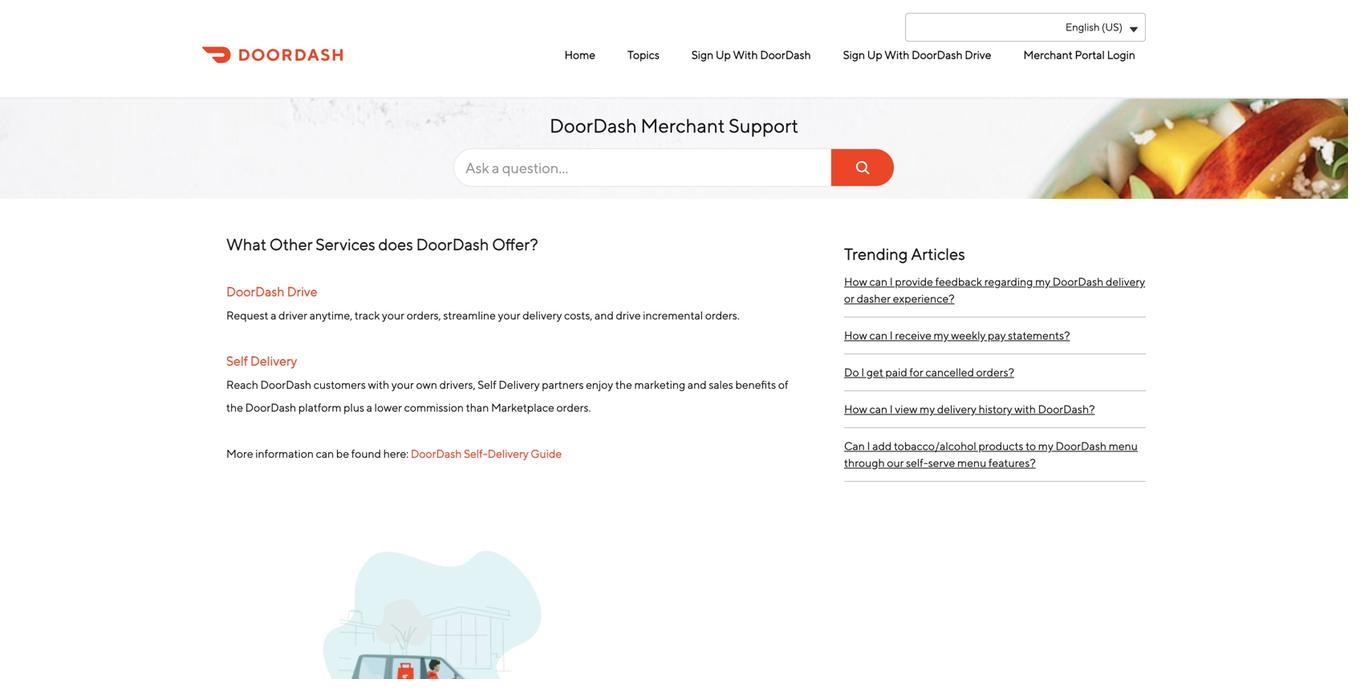 Task type: vqa. For each thing, say whether or not it's contained in the screenshot.
"that"
no



Task type: locate. For each thing, give the bounding box(es) containing it.
self-
[[464, 448, 488, 461]]

2 vertical spatial delivery
[[488, 448, 529, 461]]

the
[[616, 378, 632, 391], [226, 401, 243, 415]]

0 vertical spatial a
[[271, 309, 277, 322]]

dasher
[[857, 292, 891, 305]]

history
[[979, 403, 1013, 416]]

a left driver
[[271, 309, 277, 322]]

menu containing home
[[449, 42, 1140, 68]]

commission
[[404, 401, 464, 415]]

self up reach on the bottom of the page
[[226, 354, 248, 369]]

1 horizontal spatial and
[[688, 378, 707, 391]]

2 vertical spatial how
[[844, 403, 867, 416]]

1 horizontal spatial merchant
[[1024, 48, 1073, 61]]

0 vertical spatial how
[[844, 275, 867, 289]]

orders. right incremental
[[705, 309, 740, 322]]

sales
[[709, 378, 733, 391]]

i
[[890, 275, 893, 289], [890, 329, 893, 342], [861, 366, 865, 379], [890, 403, 893, 416], [867, 440, 870, 453]]

home
[[565, 48, 596, 61]]

portal
[[1075, 48, 1105, 61]]

weekly
[[951, 329, 986, 342]]

0 vertical spatial and
[[595, 309, 614, 322]]

our
[[887, 457, 904, 470]]

my left weekly
[[934, 329, 949, 342]]

request a driver anytime, track your orders, streamline your delivery costs, and drive incremental orders.
[[226, 309, 740, 322]]

self up than
[[478, 378, 497, 391]]

2 how from the top
[[844, 329, 867, 342]]

can
[[844, 440, 865, 453]]

do i get paid for cancelled orders?
[[844, 366, 1014, 379]]

your
[[382, 309, 405, 322], [498, 309, 521, 322], [392, 378, 414, 391]]

sign up with doordash drive
[[843, 48, 992, 61]]

i left receive
[[890, 329, 893, 342]]

delivery left the guide
[[488, 448, 529, 461]]

request
[[226, 309, 269, 322]]

with inside "link"
[[733, 48, 758, 61]]

can
[[870, 275, 888, 289], [870, 329, 888, 342], [870, 403, 888, 416], [316, 448, 334, 461]]

up
[[716, 48, 731, 61], [867, 48, 883, 61]]

how can i receive my weekly pay statements?
[[844, 329, 1070, 342]]

0 vertical spatial merchant
[[1024, 48, 1073, 61]]

trending articles
[[844, 245, 965, 264]]

delivery
[[250, 354, 297, 369], [499, 378, 540, 391], [488, 448, 529, 461]]

orders,
[[407, 309, 441, 322]]

benefits
[[736, 378, 776, 391]]

with inside reach doordash customers with your own drivers, self delivery partners enjoy the marketing and sales benefits of the doordash platform plus a lower commission than marketplace orders.
[[368, 378, 389, 391]]

my right view
[[920, 403, 935, 416]]

0 horizontal spatial a
[[271, 309, 277, 322]]

can for view
[[870, 403, 888, 416]]

1 horizontal spatial drive
[[965, 48, 992, 61]]

cancelled
[[926, 366, 974, 379]]

i left add
[[867, 440, 870, 453]]

delivery inside reach doordash customers with your own drivers, self delivery partners enjoy the marketing and sales benefits of the doordash platform plus a lower commission than marketplace orders.
[[499, 378, 540, 391]]

enjoy
[[586, 378, 613, 391]]

1 vertical spatial delivery
[[523, 309, 562, 322]]

how can i provide feedback regarding my doordash delivery or dasher experience?
[[844, 275, 1145, 305]]

3 how from the top
[[844, 403, 867, 416]]

my inside how can i receive my weekly pay statements? link
[[934, 329, 949, 342]]

and left sales
[[688, 378, 707, 391]]

0 horizontal spatial orders.
[[557, 401, 591, 415]]

2 up from the left
[[867, 48, 883, 61]]

doordash
[[760, 48, 811, 61], [912, 48, 963, 61], [550, 114, 637, 137], [416, 235, 489, 254], [1053, 275, 1104, 289], [226, 284, 285, 299], [260, 378, 312, 391], [245, 401, 296, 415], [1056, 440, 1107, 453], [411, 448, 462, 461]]

can left view
[[870, 403, 888, 416]]

0 horizontal spatial menu
[[958, 457, 987, 470]]

doordash merchant support
[[550, 114, 799, 137]]

1 horizontal spatial sign
[[843, 48, 865, 61]]

english (us)
[[1066, 21, 1123, 33]]

1 vertical spatial and
[[688, 378, 707, 391]]

1 vertical spatial self
[[478, 378, 497, 391]]

2 horizontal spatial delivery
[[1106, 275, 1145, 289]]

sign inside "link"
[[692, 48, 714, 61]]

your inside reach doordash customers with your own drivers, self delivery partners enjoy the marketing and sales benefits of the doordash platform plus a lower commission than marketplace orders.
[[392, 378, 414, 391]]

i for receive
[[890, 329, 893, 342]]

menu
[[1109, 440, 1138, 453], [958, 457, 987, 470]]

1 vertical spatial orders.
[[557, 401, 591, 415]]

doordash inside can i add tobacco/alcohol products to my doordash menu through our self-serve menu features?
[[1056, 440, 1107, 453]]

the down reach on the bottom of the page
[[226, 401, 243, 415]]

1 horizontal spatial the
[[616, 378, 632, 391]]

1 vertical spatial menu
[[958, 457, 987, 470]]

partners
[[542, 378, 584, 391]]

a
[[271, 309, 277, 322], [367, 401, 372, 415]]

delivery up marketplace
[[499, 378, 540, 391]]

through
[[844, 457, 885, 470]]

regarding
[[985, 275, 1033, 289]]

can left receive
[[870, 329, 888, 342]]

1 horizontal spatial delivery
[[937, 403, 977, 416]]

merchant
[[1024, 48, 1073, 61], [641, 114, 725, 137]]

how up can
[[844, 403, 867, 416]]

sign
[[692, 48, 714, 61], [843, 48, 865, 61]]

my
[[1035, 275, 1051, 289], [934, 329, 949, 342], [920, 403, 935, 416], [1038, 440, 1054, 453]]

can for receive
[[870, 329, 888, 342]]

menu
[[449, 42, 1140, 68]]

your left own
[[392, 378, 414, 391]]

0 horizontal spatial sign
[[692, 48, 714, 61]]

i left view
[[890, 403, 893, 416]]

1 vertical spatial how
[[844, 329, 867, 342]]

orders?
[[976, 366, 1014, 379]]

2 vertical spatial delivery
[[937, 403, 977, 416]]

1 vertical spatial a
[[367, 401, 372, 415]]

1 horizontal spatial a
[[367, 401, 372, 415]]

0 vertical spatial self
[[226, 354, 248, 369]]

offer?
[[492, 235, 538, 254]]

a right plus on the bottom left of the page
[[367, 401, 372, 415]]

1 vertical spatial delivery
[[499, 378, 540, 391]]

and
[[595, 309, 614, 322], [688, 378, 707, 391]]

merchant portal login
[[1024, 48, 1136, 61]]

be
[[336, 448, 349, 461]]

my right the regarding
[[1035, 275, 1051, 289]]

how inside how can i provide feedback regarding my doordash delivery or dasher experience?
[[844, 275, 867, 289]]

2 sign from the left
[[843, 48, 865, 61]]

merchant up ask a question... text box at top
[[641, 114, 725, 137]]

drive up driver
[[287, 284, 318, 299]]

orders. down partners
[[557, 401, 591, 415]]

0 vertical spatial the
[[616, 378, 632, 391]]

how
[[844, 275, 867, 289], [844, 329, 867, 342], [844, 403, 867, 416]]

my right the "to" at the right bottom
[[1038, 440, 1054, 453]]

articles
[[911, 245, 965, 264]]

i inside how can i provide feedback regarding my doordash delivery or dasher experience?
[[890, 275, 893, 289]]

merchant down 'preferred language, english (us)' button
[[1024, 48, 1073, 61]]

driver
[[279, 309, 307, 322]]

my inside how can i provide feedback regarding my doordash delivery or dasher experience?
[[1035, 275, 1051, 289]]

1 sign from the left
[[692, 48, 714, 61]]

of
[[778, 378, 789, 391]]

i right do
[[861, 366, 865, 379]]

sign up with doordash drive link
[[839, 42, 996, 68]]

doordash drive
[[226, 284, 318, 299]]

1 up from the left
[[716, 48, 731, 61]]

drive down 'preferred language, english (us)' button
[[965, 48, 992, 61]]

features?
[[989, 457, 1036, 470]]

orders.
[[705, 309, 740, 322], [557, 401, 591, 415]]

and left drive at the left top of page
[[595, 309, 614, 322]]

sign up with doordash
[[692, 48, 811, 61]]

1 horizontal spatial self
[[478, 378, 497, 391]]

0 horizontal spatial drive
[[287, 284, 318, 299]]

does
[[378, 235, 413, 254]]

0 horizontal spatial merchant
[[641, 114, 725, 137]]

Ask a question... text field
[[453, 148, 895, 187]]

do i get paid for cancelled orders? link
[[844, 355, 1146, 392]]

delivery for reach doordash customers with your own drivers, self delivery partners enjoy the marketing and sales benefits of the doordash platform plus a lower commission than marketplace orders.
[[499, 378, 540, 391]]

incremental
[[643, 309, 703, 322]]

up for sign up with doordash
[[716, 48, 731, 61]]

0 vertical spatial delivery
[[1106, 275, 1145, 289]]

drive
[[616, 309, 641, 322]]

up inside 'sign up with doordash' "link"
[[716, 48, 731, 61]]

information
[[255, 448, 314, 461]]

lower
[[375, 401, 402, 415]]

up inside sign up with doordash drive link
[[867, 48, 883, 61]]

0 vertical spatial menu
[[1109, 440, 1138, 453]]

how up do
[[844, 329, 867, 342]]

0 vertical spatial orders.
[[705, 309, 740, 322]]

(us)
[[1102, 21, 1123, 33]]

how up or
[[844, 275, 867, 289]]

my inside can i add tobacco/alcohol products to my doordash menu through our self-serve menu features?
[[1038, 440, 1054, 453]]

delivery
[[1106, 275, 1145, 289], [523, 309, 562, 322], [937, 403, 977, 416]]

platform
[[298, 401, 342, 415]]

self delivery
[[226, 354, 297, 369]]

i inside can i add tobacco/alcohol products to my doordash menu through our self-serve menu features?
[[867, 440, 870, 453]]

sign up with doordash link
[[688, 42, 815, 68]]

drivers,
[[440, 378, 476, 391]]

0 horizontal spatial up
[[716, 48, 731, 61]]

0 horizontal spatial the
[[226, 401, 243, 415]]

0 horizontal spatial self
[[226, 354, 248, 369]]

login
[[1107, 48, 1136, 61]]

can up dasher
[[870, 275, 888, 289]]

delivery up reach on the bottom of the page
[[250, 354, 297, 369]]

1 horizontal spatial orders.
[[705, 309, 740, 322]]

1 horizontal spatial up
[[867, 48, 883, 61]]

the right enjoy
[[616, 378, 632, 391]]

1 how from the top
[[844, 275, 867, 289]]

i left provide
[[890, 275, 893, 289]]

1 horizontal spatial menu
[[1109, 440, 1138, 453]]

drive
[[965, 48, 992, 61], [287, 284, 318, 299]]

merchant portal login link
[[1020, 42, 1140, 68]]

add
[[873, 440, 892, 453]]

can inside how can i provide feedback regarding my doordash delivery or dasher experience?
[[870, 275, 888, 289]]



Task type: describe. For each thing, give the bounding box(es) containing it.
my inside the how can i view my delivery history with doordash? link
[[920, 403, 935, 416]]

other
[[270, 235, 313, 254]]

reach doordash customers with your own drivers, self delivery partners enjoy the marketing and sales benefits of the doordash platform plus a lower commission than marketplace orders.
[[226, 378, 789, 415]]

0 horizontal spatial and
[[595, 309, 614, 322]]

marketing
[[635, 378, 686, 391]]

sign for sign up with doordash
[[692, 48, 714, 61]]

how for how can i receive my weekly pay statements?
[[844, 329, 867, 342]]

statements?
[[1008, 329, 1070, 342]]

0 vertical spatial drive
[[965, 48, 992, 61]]

for
[[910, 366, 924, 379]]

more information can be found here: doordash self-delivery guide
[[226, 448, 562, 461]]

delivery for more information can be found here: doordash self-delivery guide
[[488, 448, 529, 461]]

serve
[[928, 457, 955, 470]]

here:
[[383, 448, 409, 461]]

receive
[[895, 329, 932, 342]]

doordash?
[[1038, 403, 1095, 416]]

self-
[[906, 457, 928, 470]]

how can i view my delivery history with doordash? link
[[844, 392, 1146, 429]]

products
[[979, 440, 1024, 453]]

0 horizontal spatial delivery
[[523, 309, 562, 322]]

up for sign up with doordash drive
[[867, 48, 883, 61]]

orders. inside reach doordash customers with your own drivers, self delivery partners enjoy the marketing and sales benefits of the doordash platform plus a lower commission than marketplace orders.
[[557, 401, 591, 415]]

topics link
[[624, 42, 664, 68]]

paid
[[886, 366, 908, 379]]

can i add tobacco/alcohol products to my doordash menu through our self-serve menu features?
[[844, 440, 1138, 470]]

or
[[844, 292, 855, 305]]

how can i receive my weekly pay statements? link
[[844, 318, 1146, 355]]

to
[[1026, 440, 1036, 453]]

customers
[[314, 378, 366, 391]]

how for how can i provide feedback regarding my doordash delivery or dasher experience?
[[844, 275, 867, 289]]

doordash inside how can i provide feedback regarding my doordash delivery or dasher experience?
[[1053, 275, 1104, 289]]

get
[[867, 366, 884, 379]]

reach
[[226, 378, 258, 391]]

your right streamline
[[498, 309, 521, 322]]

view
[[895, 403, 918, 416]]

plus
[[344, 401, 364, 415]]

than
[[466, 401, 489, 415]]

do
[[844, 366, 859, 379]]

tobacco/alcohol
[[894, 440, 977, 453]]

can i add tobacco/alcohol products to my doordash menu through our self-serve menu features? link
[[844, 429, 1146, 482]]

support
[[729, 114, 799, 137]]

found
[[351, 448, 381, 461]]

provide
[[895, 275, 933, 289]]

user-added image image
[[226, 489, 628, 680]]

english
[[1066, 21, 1100, 33]]

feedback
[[936, 275, 982, 289]]

merchant inside menu
[[1024, 48, 1073, 61]]

merchant help home image
[[202, 45, 343, 65]]

doordash drive link
[[226, 284, 318, 299]]

doordash inside "link"
[[760, 48, 811, 61]]

anytime,
[[310, 309, 353, 322]]

track
[[355, 309, 380, 322]]

i for provide
[[890, 275, 893, 289]]

how for how can i view my delivery history with doordash?
[[844, 403, 867, 416]]

can left be
[[316, 448, 334, 461]]

trending
[[844, 245, 908, 264]]

doordash self-delivery guide link
[[411, 448, 562, 461]]

i for view
[[890, 403, 893, 416]]

your right 'track'
[[382, 309, 405, 322]]

0 vertical spatial delivery
[[250, 354, 297, 369]]

a inside reach doordash customers with your own drivers, self delivery partners enjoy the marketing and sales benefits of the doordash platform plus a lower commission than marketplace orders.
[[367, 401, 372, 415]]

home link
[[561, 42, 600, 68]]

Preferred Language, English (US) button
[[905, 13, 1146, 42]]

1 vertical spatial drive
[[287, 284, 318, 299]]

1 vertical spatial the
[[226, 401, 243, 415]]

1 vertical spatial merchant
[[641, 114, 725, 137]]

what
[[226, 235, 267, 254]]

guide
[[531, 448, 562, 461]]

own
[[416, 378, 437, 391]]

streamline
[[443, 309, 496, 322]]

self delivery link
[[226, 354, 297, 369]]

can for provide
[[870, 275, 888, 289]]

how can i provide feedback regarding my doordash delivery or dasher experience? link
[[844, 264, 1146, 318]]

more
[[226, 448, 253, 461]]

what other services does doordash offer?
[[226, 235, 538, 254]]

costs,
[[564, 309, 593, 322]]

sign for sign up with doordash drive
[[843, 48, 865, 61]]

self inside reach doordash customers with your own drivers, self delivery partners enjoy the marketing and sales benefits of the doordash platform plus a lower commission than marketplace orders.
[[478, 378, 497, 391]]

and inside reach doordash customers with your own drivers, self delivery partners enjoy the marketing and sales benefits of the doordash platform plus a lower commission than marketplace orders.
[[688, 378, 707, 391]]

pay
[[988, 329, 1006, 342]]

services
[[316, 235, 375, 254]]

delivery inside how can i provide feedback regarding my doordash delivery or dasher experience?
[[1106, 275, 1145, 289]]

how can i view my delivery history with doordash?
[[844, 403, 1095, 416]]

marketplace
[[491, 401, 555, 415]]

topics
[[628, 48, 660, 61]]



